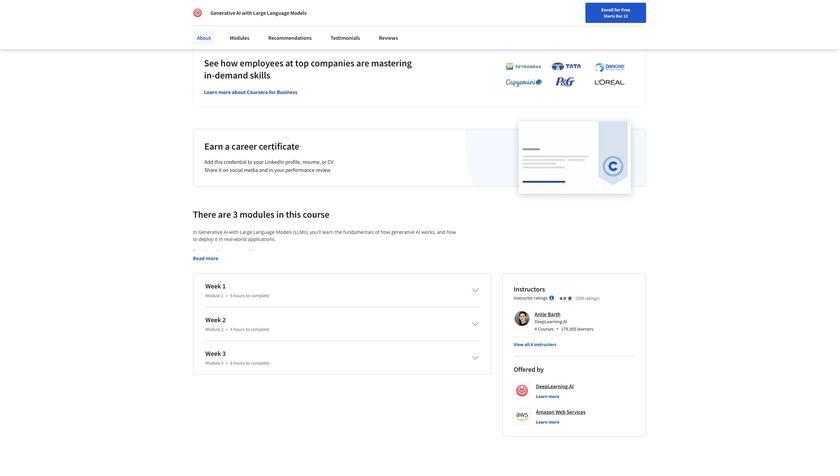 Task type: vqa. For each thing, say whether or not it's contained in the screenshot.


Task type: locate. For each thing, give the bounding box(es) containing it.
1 vertical spatial have
[[293, 362, 304, 368]]

learners inside antje barth deeplearning.ai 4 courses • 179,305 learners
[[577, 326, 593, 332]]

0 vertical spatial learn
[[322, 229, 334, 235]]

business
[[277, 89, 297, 95]]

• inside week 1 module 1 • 5 hours to complete
[[226, 293, 228, 299]]

coursera career certificate image
[[519, 122, 631, 194]]

your inside by taking this course, you'll learn to: - deeply understand generative ai, describing the key steps in a typical llm-based generative ai lifecycle, from data gathering and model selection, to performance evaluation and deployment - describe in detail the transformer architecture that powers llms, how they're trained, and how fine-tuning enables llms to be adapted to a variety of specific use cases - use empirical scaling laws to optimize the model's objective function across dataset size, compute budget, and inference requirements - apply state-of-the art training, tuning, inference, tools, and deployment methods to maximize the performance of models within the specific constraints of your project - discuss the challenges and opportunities that generative ai creates for businesses after hearing stories from industry researchers and practitioners developers who have a good foundational understanding of how llms work, as well the best practices behind training and deploying them, will be able to make good decisions for their companies and more quickly build working prototypes. this course will support learners in building practical intuition about how to best utilize this exciting new technology. this is an intermediate course, so you should have some experience coding in python to get the most out of it. you should also be familiar with the basics of machine learning, such as supervised and unsupervised learning, loss functions, and splitting data into training, validation, and test sets. if you have taken the machine learning specialization or deep learning specialization from deeplearning.ai, you'll be ready to take this course and dive deeper into the fundamentals of generative ai.
[[283, 305, 293, 312]]

taken
[[332, 376, 344, 382]]

1 week from the top
[[205, 282, 221, 290]]

enables
[[431, 270, 448, 276]]

complete for week 2
[[251, 326, 269, 333]]

also
[[193, 369, 202, 375]]

course down deploying
[[203, 348, 218, 354]]

module inside week 2 module 2 • 4 hours to complete
[[205, 326, 220, 333]]

0 horizontal spatial learners
[[246, 348, 264, 354]]

2 vertical spatial module
[[205, 360, 220, 366]]

out
[[417, 362, 424, 368]]

hours inside week 2 module 2 • 4 hours to complete
[[234, 326, 245, 333]]

llms left work,
[[337, 334, 348, 340]]

budget,
[[412, 284, 429, 290]]

more for learn more button related to amazon web services
[[549, 419, 560, 425]]

for
[[615, 7, 621, 13], [269, 89, 276, 95], [344, 312, 351, 319], [318, 341, 325, 347]]

ai.
[[217, 390, 223, 397]]

of
[[375, 229, 380, 235], [251, 277, 255, 283], [440, 298, 445, 305], [277, 305, 281, 312], [321, 334, 325, 340], [425, 362, 430, 368], [262, 369, 266, 375], [457, 383, 462, 390]]

resume,
[[303, 158, 321, 165]]

language inside in generative ai with large language models (llms), you'll learn the fundamentals of how generative ai works, and how to deploy it in real-world applications.
[[253, 229, 275, 235]]

1 horizontal spatial good
[[284, 341, 296, 347]]

• left 179,305
[[557, 325, 559, 333]]

1 horizontal spatial learning,
[[391, 369, 410, 375]]

are right there
[[218, 208, 231, 221]]

1 should from the left
[[277, 362, 292, 368]]

courses
[[538, 326, 554, 332]]

1 vertical spatial models
[[276, 229, 292, 235]]

2 vertical spatial complete
[[251, 360, 269, 366]]

week inside week 1 module 1 • 5 hours to complete
[[205, 282, 221, 290]]

how inside see how employees at top companies are mastering in-demand skills
[[221, 57, 238, 69]]

1 vertical spatial generative
[[198, 229, 222, 235]]

mastering
[[371, 57, 412, 69]]

it
[[219, 167, 222, 173], [215, 236, 218, 242]]

lifecycle,
[[404, 256, 423, 262]]

complete inside week 2 module 2 • 4 hours to complete
[[251, 326, 269, 333]]

more inside read more button
[[206, 255, 218, 262]]

3 week from the top
[[205, 349, 221, 358]]

1 horizontal spatial data
[[436, 256, 446, 262]]

0 vertical spatial will
[[239, 341, 247, 347]]

1 horizontal spatial fundamentals
[[425, 383, 456, 390]]

1 complete from the top
[[251, 293, 269, 299]]

specialization down the loss
[[394, 376, 424, 382]]

2 horizontal spatial have
[[320, 376, 330, 382]]

generative inside in generative ai with large language models (llms), you'll learn the fundamentals of how generative ai works, and how to deploy it in real-world applications.
[[198, 229, 222, 235]]

services
[[567, 409, 586, 415]]

0 vertical spatial learn more button
[[536, 393, 560, 400]]

adapted
[[205, 277, 224, 283]]

into right deeper
[[407, 383, 416, 390]]

performance down describing
[[268, 263, 296, 269]]

you'll inside in generative ai with large language models (llms), you'll learn the fundamentals of how generative ai works, and how to deploy it in real-world applications.
[[310, 229, 321, 235]]

on
[[223, 167, 229, 173]]

• up who
[[226, 326, 228, 333]]

learn more button down amazon
[[536, 419, 560, 426]]

your right the deeplearning.ai 'icon' on the top of page
[[207, 7, 216, 13]]

to down the in
[[193, 236, 197, 242]]

instructor ratings
[[514, 295, 548, 301]]

4 down challenges
[[230, 326, 233, 333]]

complete down optimize
[[251, 293, 269, 299]]

to inside add this credential to your linkedin profile, resume, or cv share it on social media and in your performance review
[[248, 158, 252, 165]]

0 horizontal spatial will
[[219, 348, 226, 354]]

2 week from the top
[[205, 316, 221, 324]]

specialization
[[394, 376, 424, 382], [213, 383, 243, 390]]

python
[[365, 362, 381, 368]]

training, up constraints
[[244, 298, 262, 305]]

0 vertical spatial best
[[387, 334, 397, 340]]

- down the by
[[193, 256, 194, 262]]

1 horizontal spatial learning
[[374, 376, 393, 382]]

module inside week 1 module 1 • 5 hours to complete
[[205, 293, 220, 299]]

to inside week 3 module 3 • 6 hours to complete
[[246, 360, 250, 366]]

ai
[[236, 9, 241, 16], [224, 229, 228, 235], [416, 229, 420, 235], [398, 256, 403, 262], [322, 312, 326, 319]]

it inside in generative ai with large language models (llms), you'll learn the fundamentals of how generative ai works, and how to deploy it in real-world applications.
[[215, 236, 218, 242]]

1 vertical spatial learn more
[[536, 419, 560, 425]]

week inside week 3 module 3 • 6 hours to complete
[[205, 349, 221, 358]]

intermediate
[[215, 362, 243, 368]]

works,
[[421, 229, 436, 235]]

linkedin inside add this credential to your linkedin profile, resume, or cv share it on social media and in your performance review
[[265, 158, 284, 165]]

skills
[[250, 69, 270, 81]]

hours inside week 3 module 3 • 6 hours to complete
[[234, 360, 245, 366]]

deeplearning.ai inside antje barth deeplearning.ai 4 courses • 179,305 learners
[[535, 319, 567, 325]]

4 - from the top
[[193, 298, 194, 305]]

- down models
[[193, 312, 194, 319]]

as left "well"
[[363, 334, 368, 340]]

1 learn more from the top
[[536, 394, 560, 400]]

who
[[219, 334, 228, 340]]

2 complete from the top
[[251, 326, 269, 333]]

4
[[535, 326, 537, 332], [230, 326, 233, 333], [531, 342, 533, 348]]

1 horizontal spatial linkedin
[[265, 158, 284, 165]]

0 horizontal spatial llms
[[337, 334, 348, 340]]

• inside week 3 module 3 • 6 hours to complete
[[226, 360, 228, 366]]

in left building at the bottom
[[266, 348, 270, 354]]

or
[[322, 158, 327, 165], [425, 376, 430, 382]]

antje barth link
[[535, 311, 561, 318]]

0 horizontal spatial add
[[193, 7, 201, 13]]

generative left "works,"
[[391, 229, 415, 235]]

1 vertical spatial week
[[205, 316, 221, 324]]

intuition
[[310, 348, 328, 354]]

2023
[[305, 6, 314, 12]]

complete up foundational
[[251, 326, 269, 333]]

banner navigation
[[5, 0, 190, 13]]

learn more for amazon web services
[[536, 419, 560, 425]]

0 horizontal spatial data
[[212, 376, 222, 382]]

learn left to:
[[254, 249, 265, 255]]

career
[[232, 140, 257, 152]]

1 vertical spatial large
[[240, 229, 252, 235]]

1 horizontal spatial learn
[[322, 229, 334, 235]]

4 left courses
[[535, 326, 537, 332]]

1 - from the top
[[193, 256, 194, 262]]

see
[[204, 57, 219, 69]]

learn more button
[[536, 393, 560, 400], [536, 419, 560, 426]]

with inside in generative ai with large language models (llms), you'll learn the fundamentals of how generative ai works, and how to deploy it in real-world applications.
[[229, 229, 239, 235]]

from right stories
[[423, 312, 434, 319]]

a left typical
[[330, 256, 332, 262]]

hours for 3
[[234, 360, 245, 366]]

be left able
[[248, 341, 253, 347]]

1 vertical spatial course,
[[244, 362, 260, 368]]

this right take
[[345, 383, 353, 390]]

0 vertical spatial as
[[363, 334, 368, 340]]

deployment
[[332, 263, 358, 269], [325, 298, 352, 305]]

None search field
[[96, 18, 258, 31]]

to up basics
[[246, 360, 250, 366]]

key
[[303, 256, 310, 262]]

1 horizontal spatial into
[[407, 383, 416, 390]]

deeplearning.ai image
[[193, 8, 202, 18]]

1 vertical spatial 1
[[221, 293, 223, 299]]

1 horizontal spatial learners
[[577, 326, 593, 332]]

2 learn more from the top
[[536, 419, 560, 425]]

course up in generative ai with large language models (llms), you'll learn the fundamentals of how generative ai works, and how to deploy it in real-world applications.
[[303, 208, 330, 221]]

the down the loss
[[417, 383, 424, 390]]

0 horizontal spatial about
[[232, 89, 246, 95]]

3 left modules
[[233, 208, 238, 221]]

1 vertical spatial fundamentals
[[425, 383, 456, 390]]

and right "works,"
[[437, 229, 445, 235]]

have up them,
[[230, 334, 240, 340]]

companies inside by taking this course, you'll learn to: - deeply understand generative ai, describing the key steps in a typical llm-based generative ai lifecycle, from data gathering and model selection, to performance evaluation and deployment - describe in detail the transformer architecture that powers llms, how they're trained, and how fine-tuning enables llms to be adapted to a variety of specific use cases - use empirical scaling laws to optimize the model's objective function across dataset size, compute budget, and inference requirements - apply state-of-the art training, tuning, inference, tools, and deployment methods to maximize the performance of models within the specific constraints of your project - discuss the challenges and opportunities that generative ai creates for businesses after hearing stories from industry researchers and practitioners developers who have a good foundational understanding of how llms work, as well the best practices behind training and deploying them, will be able to make good decisions for their companies and more quickly build working prototypes. this course will support learners in building practical intuition about how to best utilize this exciting new technology. this is an intermediate course, so you should have some experience coding in python to get the most out of it. you should also be familiar with the basics of machine learning, such as supervised and unsupervised learning, loss functions, and splitting data into training, validation, and test sets. if you have taken the machine learning specialization or deep learning specialization from deeplearning.ai, you'll be ready to take this course and dive deeper into the fundamentals of generative ai.
[[338, 341, 362, 347]]

learn inside in generative ai with large language models (llms), you'll learn the fundamentals of how generative ai works, and how to deploy it in real-world applications.
[[322, 229, 334, 235]]

• inside week 2 module 2 • 4 hours to complete
[[226, 326, 228, 333]]

(llms),
[[293, 229, 309, 235]]

good up able
[[245, 334, 257, 340]]

0 vertical spatial into
[[223, 376, 231, 382]]

learn for deeplearning.ai
[[536, 394, 548, 400]]

and down developers
[[193, 341, 201, 347]]

0 vertical spatial learning
[[374, 376, 393, 382]]

it right deploy
[[215, 236, 218, 242]]

add for add to your linkedin profile
[[193, 7, 201, 13]]

complete up basics
[[251, 360, 269, 366]]

module for week 2
[[205, 326, 220, 333]]

2 learn more button from the top
[[536, 419, 560, 426]]

3 complete from the top
[[251, 360, 269, 366]]

0 vertical spatial generative
[[210, 9, 235, 16]]

how
[[221, 57, 238, 69], [381, 229, 390, 235], [447, 229, 456, 235], [341, 270, 350, 276], [395, 270, 405, 276], [326, 334, 336, 340], [344, 348, 353, 354]]

• inside antje barth deeplearning.ai 4 courses • 179,305 learners
[[557, 325, 559, 333]]

learning, down most
[[391, 369, 410, 375]]

you right if
[[310, 376, 319, 382]]

of-
[[222, 298, 228, 305]]

1 vertical spatial or
[[425, 376, 430, 382]]

179,305
[[561, 326, 576, 332]]

1 vertical spatial you
[[310, 376, 319, 382]]

week
[[205, 282, 221, 290], [205, 316, 221, 324], [205, 349, 221, 358]]

0 vertical spatial this
[[193, 348, 202, 354]]

have left the some
[[293, 362, 304, 368]]

0 horizontal spatial good
[[245, 334, 257, 340]]

1 vertical spatial deployment
[[325, 298, 352, 305]]

dec
[[616, 13, 623, 19]]

maximize
[[380, 298, 401, 305]]

0 horizontal spatial that
[[287, 312, 296, 319]]

module for week 3
[[205, 360, 220, 366]]

1 vertical spatial training,
[[233, 376, 251, 382]]

should
[[277, 362, 292, 368], [446, 362, 461, 368]]

there
[[193, 208, 216, 221]]

be up use on the bottom of the page
[[199, 277, 204, 283]]

0 horizontal spatial should
[[277, 362, 292, 368]]

2 up who
[[221, 326, 223, 333]]

in inside in generative ai with large language models (llms), you'll learn the fundamentals of how generative ai works, and how to deploy it in real-world applications.
[[219, 236, 223, 242]]

learn more down amazon
[[536, 419, 560, 425]]

deeplearning.ai down by
[[536, 383, 574, 390]]

have
[[230, 334, 240, 340], [293, 362, 304, 368], [320, 376, 330, 382]]

0 horizontal spatial you'll
[[295, 383, 307, 390]]

inference
[[440, 284, 460, 290]]

module for week 1
[[205, 293, 220, 299]]

free
[[621, 7, 630, 13]]

generative up deploy
[[198, 229, 222, 235]]

understanding
[[287, 334, 319, 340]]

1 horizontal spatial specific
[[256, 277, 273, 283]]

add inside add this credential to your linkedin profile, resume, or cv share it on social media and in your performance review
[[204, 158, 213, 165]]

ratings down instructors
[[534, 295, 548, 301]]

1 vertical spatial 2
[[221, 326, 223, 333]]

more down demand
[[218, 89, 231, 95]]

testimonials
[[331, 34, 360, 41]]

1 hours from the top
[[234, 293, 245, 299]]

fundamentals inside in generative ai with large language models (llms), you'll learn the fundamentals of how generative ai works, and how to deploy it in real-world applications.
[[343, 229, 374, 235]]

hours for 1
[[234, 293, 245, 299]]

modules link
[[226, 30, 253, 45]]

1 vertical spatial learners
[[246, 348, 264, 354]]

2 this from the top
[[193, 362, 202, 368]]

language up applications.
[[253, 229, 275, 235]]

detail
[[222, 270, 234, 276]]

media
[[244, 167, 258, 173]]

1 horizontal spatial ratings
[[585, 295, 599, 301]]

barth
[[548, 311, 561, 318]]

2 horizontal spatial 4
[[535, 326, 537, 332]]

generative
[[210, 9, 235, 16], [198, 229, 222, 235]]

0 vertical spatial have
[[230, 334, 240, 340]]

prototypes.
[[433, 341, 458, 347]]

after
[[377, 312, 388, 319]]

into down familiar
[[223, 376, 231, 382]]

laws
[[243, 284, 253, 290]]

1 this from the top
[[193, 348, 202, 354]]

you'll inside by taking this course, you'll learn to: - deeply understand generative ai, describing the key steps in a typical llm-based generative ai lifecycle, from data gathering and model selection, to performance evaluation and deployment - describe in detail the transformer architecture that powers llms, how they're trained, and how fine-tuning enables llms to be adapted to a variety of specific use cases - use empirical scaling laws to optimize the model's objective function across dataset size, compute budget, and inference requirements - apply state-of-the art training, tuning, inference, tools, and deployment methods to maximize the performance of models within the specific constraints of your project - discuss the challenges and opportunities that generative ai creates for businesses after hearing stories from industry researchers and practitioners developers who have a good foundational understanding of how llms work, as well the best practices behind training and deploying them, will be able to make good decisions for their companies and more quickly build working prototypes. this course will support learners in building practical intuition about how to best utilize this exciting new technology. this is an intermediate course, so you should have some experience coding in python to get the most out of it. you should also be familiar with the basics of machine learning, such as supervised and unsupervised learning, loss functions, and splitting data into training, validation, and test sets. if you have taken the machine learning specialization or deep learning specialization from deeplearning.ai, you'll be ready to take this course and dive deeper into the fundamentals of generative ai.
[[295, 383, 307, 390]]

scaling
[[227, 284, 242, 290]]

2 vertical spatial learn
[[536, 419, 548, 425]]

0 vertical spatial good
[[245, 334, 257, 340]]

0 horizontal spatial course
[[203, 348, 218, 354]]

2 vertical spatial week
[[205, 349, 221, 358]]

1 horizontal spatial you
[[310, 376, 319, 382]]

- left describe at the left bottom of page
[[193, 270, 194, 276]]

1 vertical spatial will
[[219, 348, 226, 354]]

1 vertical spatial you'll
[[295, 383, 307, 390]]

and right budget,
[[430, 284, 438, 290]]

0 vertical spatial data
[[436, 256, 446, 262]]

about link
[[193, 30, 215, 45]]

2 vertical spatial hours
[[234, 360, 245, 366]]

module
[[205, 293, 220, 299], [205, 326, 220, 333], [205, 360, 220, 366]]

1 vertical spatial about
[[329, 348, 342, 354]]

1 vertical spatial into
[[407, 383, 416, 390]]

the right "well"
[[379, 334, 386, 340]]

it inside add this credential to your linkedin profile, resume, or cv share it on social media and in your performance review
[[219, 167, 222, 173]]

about down demand
[[232, 89, 246, 95]]

performance inside add this credential to your linkedin profile, resume, or cv share it on social media and in your performance review
[[286, 167, 315, 173]]

1 horizontal spatial 4
[[531, 342, 533, 348]]

more up "utilize"
[[372, 341, 384, 347]]

3 up the intermediate
[[222, 349, 226, 358]]

data down familiar
[[212, 376, 222, 382]]

1 horizontal spatial course
[[303, 208, 330, 221]]

1 vertical spatial hours
[[234, 326, 245, 333]]

3 left 6
[[221, 360, 223, 366]]

this inside add this credential to your linkedin profile, resume, or cv share it on social media and in your performance review
[[214, 158, 223, 165]]

1 learn more button from the top
[[536, 393, 560, 400]]

0 vertical spatial 1
[[222, 282, 226, 290]]

they're
[[351, 270, 366, 276]]

1 horizontal spatial should
[[446, 362, 461, 368]]

typical
[[333, 256, 348, 262]]

generative
[[391, 229, 415, 235], [239, 256, 262, 262], [374, 256, 397, 262], [297, 312, 320, 319], [193, 390, 216, 397]]

3 hours from the top
[[234, 360, 245, 366]]

coursera enterprise logos image
[[496, 62, 631, 91]]

0 horizontal spatial fundamentals
[[343, 229, 374, 235]]

to inside in generative ai with large language models (llms), you'll learn the fundamentals of how generative ai works, and how to deploy it in real-world applications.
[[193, 236, 197, 242]]

in right modules
[[276, 208, 284, 221]]

more down web
[[549, 419, 560, 425]]

specific down the art
[[234, 305, 250, 312]]

size,
[[380, 284, 390, 290]]

with up modules link
[[242, 9, 252, 16]]

0 horizontal spatial or
[[322, 158, 327, 165]]

0 vertical spatial week
[[205, 282, 221, 290]]

add
[[193, 7, 201, 13], [204, 158, 213, 165]]

module inside week 3 module 3 • 6 hours to complete
[[205, 360, 220, 366]]

fundamentals down deep at right bottom
[[425, 383, 456, 390]]

0 vertical spatial specific
[[256, 277, 273, 283]]

module down empirical
[[205, 293, 220, 299]]

course, up basics
[[244, 362, 260, 368]]

for up dec
[[615, 7, 621, 13]]

learners inside by taking this course, you'll learn to: - deeply understand generative ai, describing the key steps in a typical llm-based generative ai lifecycle, from data gathering and model selection, to performance evaluation and deployment - describe in detail the transformer architecture that powers llms, how they're trained, and how fine-tuning enables llms to be adapted to a variety of specific use cases - use empirical scaling laws to optimize the model's objective function across dataset size, compute budget, and inference requirements - apply state-of-the art training, tuning, inference, tools, and deployment methods to maximize the performance of models within the specific constraints of your project - discuss the challenges and opportunities that generative ai creates for businesses after hearing stories from industry researchers and practitioners developers who have a good foundational understanding of how llms work, as well the best practices behind training and deploying them, will be able to make good decisions for their companies and more quickly build working prototypes. this course will support learners in building practical intuition about how to best utilize this exciting new technology. this is an intermediate course, so you should have some experience coding in python to get the most out of it. you should also be familiar with the basics of machine learning, such as supervised and unsupervised learning, loss functions, and splitting data into training, validation, and test sets. if you have taken the machine learning specialization or deep learning specialization from deeplearning.ai, you'll be ready to take this course and dive deeper into the fundamentals of generative ai.
[[246, 348, 264, 354]]

0 vertical spatial companies
[[311, 57, 355, 69]]

3 module from the top
[[205, 360, 220, 366]]

or down functions,
[[425, 376, 430, 382]]

across
[[347, 284, 362, 290]]

that down project
[[287, 312, 296, 319]]

models up the recommendations
[[290, 9, 307, 16]]

2 vertical spatial course
[[354, 383, 369, 390]]

1 horizontal spatial as
[[363, 334, 368, 340]]

0 vertical spatial learn
[[204, 89, 217, 95]]

generative down project
[[297, 312, 320, 319]]

1 vertical spatial llms
[[337, 334, 348, 340]]

you'll
[[310, 229, 321, 235], [295, 383, 307, 390]]

1 horizontal spatial will
[[239, 341, 247, 347]]

language left june
[[267, 9, 289, 16]]

this up also
[[193, 362, 202, 368]]

exciting
[[394, 348, 411, 354]]

ai up modules
[[236, 9, 241, 16]]

complete inside week 1 module 1 • 5 hours to complete
[[251, 293, 269, 299]]

complete
[[251, 293, 269, 299], [251, 326, 269, 333], [251, 360, 269, 366]]

0 vertical spatial that
[[299, 270, 308, 276]]

for inside enroll for free starts dec 12
[[615, 7, 621, 13]]

1 vertical spatial as
[[319, 369, 324, 375]]

2 down within
[[222, 316, 226, 324]]

state-
[[209, 298, 222, 305]]

module up familiar
[[205, 360, 220, 366]]

to up use on the bottom of the page
[[193, 277, 197, 283]]

more for read more button
[[206, 255, 218, 262]]

to:
[[266, 249, 272, 255]]

real-
[[224, 236, 234, 242]]

0 horizontal spatial 4
[[230, 326, 233, 333]]

2 hours from the top
[[234, 326, 245, 333]]

1 left 5
[[221, 293, 223, 299]]

week up requirements
[[205, 282, 221, 290]]

week down deploying
[[205, 349, 221, 358]]

llms up inference
[[450, 270, 461, 276]]

to inside week 1 module 1 • 5 hours to complete
[[246, 293, 250, 299]]

building
[[271, 348, 289, 354]]

1 vertical spatial course
[[203, 348, 218, 354]]

the down compute
[[402, 298, 409, 305]]

supervised
[[325, 369, 349, 375]]

0 vertical spatial learn more
[[536, 394, 560, 400]]

3
[[233, 208, 238, 221], [222, 349, 226, 358], [221, 360, 223, 366]]

0 vertical spatial course
[[303, 208, 330, 221]]

about
[[232, 89, 246, 95], [329, 348, 342, 354]]

for up intuition
[[318, 341, 325, 347]]

industry
[[435, 312, 453, 319]]

complete inside week 3 module 3 • 6 hours to complete
[[251, 360, 269, 366]]

2 module from the top
[[205, 326, 220, 333]]

more down deeplearning.ai 'link'
[[549, 394, 560, 400]]

from down basics
[[245, 383, 255, 390]]

objective
[[307, 284, 327, 290]]

0 vertical spatial about
[[232, 89, 246, 95]]

instructor
[[514, 295, 533, 301]]

1 vertical spatial module
[[205, 326, 220, 333]]

specialization up ai.
[[213, 383, 243, 390]]

hours inside week 1 module 1 • 5 hours to complete
[[234, 293, 245, 299]]

0 vertical spatial it
[[219, 167, 222, 173]]

1 module from the top
[[205, 293, 220, 299]]

3 - from the top
[[193, 284, 194, 290]]

foundational
[[258, 334, 286, 340]]

week inside week 2 module 2 • 4 hours to complete
[[205, 316, 221, 324]]

1 horizontal spatial specialization
[[394, 376, 424, 382]]

with inside by taking this course, you'll learn to: - deeply understand generative ai, describing the key steps in a typical llm-based generative ai lifecycle, from data gathering and model selection, to performance evaluation and deployment - describe in detail the transformer architecture that powers llms, how they're trained, and how fine-tuning enables llms to be adapted to a variety of specific use cases - use empirical scaling laws to optimize the model's objective function across dataset size, compute budget, and inference requirements - apply state-of-the art training, tuning, inference, tools, and deployment methods to maximize the performance of models within the specific constraints of your project - discuss the challenges and opportunities that generative ai creates for businesses after hearing stories from industry researchers and practitioners developers who have a good foundational understanding of how llms work, as well the best practices behind training and deploying them, will be able to make good decisions for their companies and more quickly build working prototypes. this course will support learners in building practical intuition about how to best utilize this exciting new technology. this is an intermediate course, so you should have some experience coding in python to get the most out of it. you should also be familiar with the basics of machine learning, such as supervised and unsupervised learning, loss functions, and splitting data into training, validation, and test sets. if you have taken the machine learning specialization or deep learning specialization from deeplearning.ai, you'll be ready to take this course and dive deeper into the fundamentals of generative ai.
[[228, 369, 237, 375]]



Task type: describe. For each thing, give the bounding box(es) containing it.
validation,
[[252, 376, 275, 382]]

june
[[294, 6, 304, 12]]

hours for 2
[[234, 326, 245, 333]]

ai left the lifecycle,
[[398, 256, 403, 262]]

0 vertical spatial 2
[[222, 316, 226, 324]]

learn more about coursera for business
[[204, 89, 297, 95]]

deploy
[[199, 236, 214, 242]]

based
[[359, 256, 373, 262]]

world
[[234, 236, 247, 242]]

and down the coding
[[351, 369, 359, 375]]

2 vertical spatial have
[[320, 376, 330, 382]]

to left "get"
[[382, 362, 386, 368]]

unsupervised
[[360, 369, 390, 375]]

and inside add this credential to your linkedin profile, resume, or cv share it on social media and in your performance review
[[259, 167, 268, 173]]

ai left "works,"
[[416, 229, 420, 235]]

this up understand
[[214, 249, 222, 255]]

ai up real-
[[224, 229, 228, 235]]

the right taken
[[345, 376, 352, 382]]

are inside see how employees at top companies are mastering in-demand skills
[[356, 57, 369, 69]]

and up practitioners
[[246, 312, 255, 319]]

1 horizontal spatial have
[[293, 362, 304, 368]]

coding
[[344, 362, 359, 368]]

steps
[[311, 256, 323, 262]]

by
[[537, 365, 544, 374]]

add to your linkedin profile
[[193, 7, 248, 13]]

the left key
[[294, 256, 301, 262]]

and right trained,
[[386, 270, 394, 276]]

large inside in generative ai with large language models (llms), you'll learn the fundamentals of how generative ai works, and how to deploy it in real-world applications.
[[240, 229, 252, 235]]

ai left creates
[[322, 312, 326, 319]]

splitting
[[193, 376, 211, 382]]

1 vertical spatial specialization
[[213, 383, 243, 390]]

for left business on the left of the page
[[269, 89, 276, 95]]

be down if
[[308, 383, 314, 390]]

generative ai with large language models
[[210, 9, 307, 16]]

the left basics
[[239, 369, 246, 375]]

generative down 'splitting' on the bottom left of the page
[[193, 390, 216, 397]]

2 - from the top
[[193, 270, 194, 276]]

0 vertical spatial 3
[[233, 208, 238, 221]]

generative inside in generative ai with large language models (llms), you'll learn the fundamentals of how generative ai works, and how to deploy it in real-world applications.
[[391, 229, 415, 235]]

transformer
[[243, 270, 270, 276]]

demand
[[215, 69, 248, 81]]

a down week 2 module 2 • 4 hours to complete
[[241, 334, 244, 340]]

the right "get"
[[396, 362, 403, 368]]

enroll
[[601, 7, 614, 13]]

llm-
[[349, 256, 359, 262]]

see how employees at top companies are mastering in-demand skills
[[204, 57, 412, 81]]

and down you
[[444, 369, 453, 375]]

compute
[[391, 284, 411, 290]]

optimize
[[260, 284, 279, 290]]

1 horizontal spatial best
[[387, 334, 397, 340]]

you'll
[[241, 249, 252, 255]]

ai,
[[263, 256, 269, 262]]

a up "scaling"
[[231, 277, 233, 283]]

challenges
[[222, 312, 245, 319]]

1 vertical spatial deeplearning.ai
[[536, 383, 574, 390]]

in inside add this credential to your linkedin profile, resume, or cv share it on social media and in your performance review
[[269, 167, 273, 173]]

to down detail
[[225, 277, 229, 283]]

the left the art
[[228, 298, 235, 305]]

• for 3
[[226, 360, 228, 366]]

add for add this credential to your linkedin profile, resume, or cv share it on social media and in your performance review
[[204, 158, 213, 165]]

their
[[326, 341, 336, 347]]

6
[[230, 360, 233, 366]]

cv
[[328, 158, 334, 165]]

llms,
[[327, 270, 339, 276]]

week for week 1
[[205, 282, 221, 290]]

variety
[[235, 277, 249, 283]]

week for week 3
[[205, 349, 221, 358]]

1 horizontal spatial course,
[[244, 362, 260, 368]]

to right laws
[[254, 284, 259, 290]]

taking
[[200, 249, 213, 255]]

4 inside week 2 module 2 • 4 hours to complete
[[230, 326, 233, 333]]

this down quickly
[[385, 348, 393, 354]]

a right earn
[[225, 140, 230, 152]]

support
[[228, 348, 245, 354]]

learn for amazon web services
[[536, 419, 548, 425]]

social
[[230, 167, 243, 173]]

and down "well"
[[363, 341, 371, 347]]

5 - from the top
[[193, 312, 194, 319]]

4 inside button
[[531, 342, 533, 348]]

in right steps on the left bottom of the page
[[324, 256, 328, 262]]

to up the 'about' link
[[202, 7, 206, 13]]

0 vertical spatial from
[[424, 256, 435, 262]]

methods
[[353, 298, 373, 305]]

tuning
[[416, 270, 430, 276]]

coursera
[[247, 89, 268, 95]]

read
[[193, 255, 205, 262]]

read more
[[193, 255, 218, 262]]

1 learning, from the left
[[287, 369, 307, 375]]

• for 2
[[226, 326, 228, 333]]

amazon web services link
[[536, 408, 586, 416]]

web
[[556, 409, 566, 415]]

all
[[525, 342, 530, 348]]

to inside week 2 module 2 • 4 hours to complete
[[246, 326, 250, 333]]

1 vertical spatial performance
[[268, 263, 296, 269]]

selection,
[[240, 263, 261, 269]]

in up adapted
[[216, 270, 220, 276]]

earn
[[204, 140, 223, 152]]

earn a career certificate
[[204, 140, 299, 152]]

by taking this course, you'll learn to: - deeply understand generative ai, describing the key steps in a typical llm-based generative ai lifecycle, from data gathering and model selection, to performance evaluation and deployment - describe in detail the transformer architecture that powers llms, how they're trained, and how fine-tuning enables llms to be adapted to a variety of specific use cases - use empirical scaling laws to optimize the model's objective function across dataset size, compute budget, and inference requirements - apply state-of-the art training, tuning, inference, tools, and deployment methods to maximize the performance of models within the specific constraints of your project - discuss the challenges and opportunities that generative ai creates for businesses after hearing stories from industry researchers and practitioners developers who have a good foundational understanding of how llms work, as well the best practices behind training and deploying them, will be able to make good decisions for their companies and more quickly build working prototypes. this course will support learners in building practical intuition about how to best utilize this exciting new technology. this is an intermediate course, so you should have some experience coding in python to get the most out of it. you should also be familiar with the basics of machine learning, such as supervised and unsupervised learning, loss functions, and splitting data into training, validation, and test sets. if you have taken the machine learning specialization or deep learning specialization from deeplearning.ai, you'll be ready to take this course and dive deeper into the fundamentals of generative ai.
[[193, 249, 463, 397]]

and down understand
[[215, 263, 224, 269]]

amazon web services
[[536, 409, 586, 415]]

0 horizontal spatial into
[[223, 376, 231, 382]]

june 2023
[[294, 6, 314, 12]]

make
[[271, 341, 283, 347]]

in right the coding
[[360, 362, 364, 368]]

offered
[[514, 365, 535, 374]]

and inside in generative ai with large language models (llms), you'll learn the fundamentals of how generative ai works, and how to deploy it in real-world applications.
[[437, 229, 445, 235]]

• for 1
[[226, 293, 228, 299]]

such
[[308, 369, 318, 375]]

0 vertical spatial with
[[242, 9, 252, 16]]

antje barth image
[[515, 311, 530, 326]]

the down cases
[[280, 284, 287, 290]]

complete for week 1
[[251, 293, 269, 299]]

model's
[[288, 284, 306, 290]]

or inside by taking this course, you'll learn to: - deeply understand generative ai, describing the key steps in a typical llm-based generative ai lifecycle, from data gathering and model selection, to performance evaluation and deployment - describe in detail the transformer architecture that powers llms, how they're trained, and how fine-tuning enables llms to be adapted to a variety of specific use cases - use empirical scaling laws to optimize the model's objective function across dataset size, compute budget, and inference requirements - apply state-of-the art training, tuning, inference, tools, and deployment methods to maximize the performance of models within the specific constraints of your project - discuss the challenges and opportunities that generative ai creates for businesses after hearing stories from industry researchers and practitioners developers who have a good foundational understanding of how llms work, as well the best practices behind training and deploying them, will be able to make good decisions for their companies and more quickly build working prototypes. this course will support learners in building practical intuition about how to best utilize this exciting new technology. this is an intermediate course, so you should have some experience coding in python to get the most out of it. you should also be familiar with the basics of machine learning, such as supervised and unsupervised learning, loss functions, and splitting data into training, validation, and test sets. if you have taken the machine learning specialization or deep learning specialization from deeplearning.ai, you'll be ready to take this course and dive deeper into the fundamentals of generative ai.
[[425, 376, 430, 382]]

to right able
[[265, 341, 270, 347]]

1 horizontal spatial llms
[[450, 270, 461, 276]]

0 horizontal spatial best
[[360, 348, 370, 354]]

509
[[577, 295, 584, 301]]

about inside by taking this course, you'll learn to: - deeply understand generative ai, describing the key steps in a typical llm-based generative ai lifecycle, from data gathering and model selection, to performance evaluation and deployment - describe in detail the transformer architecture that powers llms, how they're trained, and how fine-tuning enables llms to be adapted to a variety of specific use cases - use empirical scaling laws to optimize the model's objective function across dataset size, compute budget, and inference requirements - apply state-of-the art training, tuning, inference, tools, and deployment methods to maximize the performance of models within the specific constraints of your project - discuss the challenges and opportunities that generative ai creates for businesses after hearing stories from industry researchers and practitioners developers who have a good foundational understanding of how llms work, as well the best practices behind training and deploying them, will be able to make good decisions for their companies and more quickly build working prototypes. this course will support learners in building practical intuition about how to best utilize this exciting new technology. this is an intermediate course, so you should have some experience coding in python to get the most out of it. you should also be familiar with the basics of machine learning, such as supervised and unsupervised learning, loss functions, and splitting data into training, validation, and test sets. if you have taken the machine learning specialization or deep learning specialization from deeplearning.ai, you'll be ready to take this course and dive deeper into the fundamentals of generative ai.
[[329, 348, 342, 354]]

inference,
[[279, 298, 301, 305]]

0 vertical spatial specialization
[[394, 376, 424, 382]]

antje barth deeplearning.ai 4 courses • 179,305 learners
[[535, 311, 593, 333]]

0 vertical spatial deployment
[[332, 263, 358, 269]]

1 vertical spatial data
[[212, 376, 222, 382]]

be down is
[[203, 369, 209, 375]]

4 inside antje barth deeplearning.ai 4 courses • 179,305 learners
[[535, 326, 537, 332]]

is
[[203, 362, 207, 368]]

training
[[436, 334, 453, 340]]

to down ai,
[[262, 263, 267, 269]]

more for deeplearning.ai's learn more button
[[549, 394, 560, 400]]

quickly
[[386, 341, 401, 347]]

to down work,
[[354, 348, 359, 354]]

your up media
[[254, 158, 264, 165]]

tuning,
[[263, 298, 278, 305]]

architecture
[[271, 270, 298, 276]]

week for week 2
[[205, 316, 221, 324]]

1 vertical spatial are
[[218, 208, 231, 221]]

companies inside see how employees at top companies are mastering in-demand skills
[[311, 57, 355, 69]]

2 vertical spatial performance
[[410, 298, 439, 305]]

fundamentals inside by taking this course, you'll learn to: - deeply understand generative ai, describing the key steps in a typical llm-based generative ai lifecycle, from data gathering and model selection, to performance evaluation and deployment - describe in detail the transformer architecture that powers llms, how they're trained, and how fine-tuning enables llms to be adapted to a variety of specific use cases - use empirical scaling laws to optimize the model's objective function across dataset size, compute budget, and inference requirements - apply state-of-the art training, tuning, inference, tools, and deployment methods to maximize the performance of models within the specific constraints of your project - discuss the challenges and opportunities that generative ai creates for businesses after hearing stories from industry researchers and practitioners developers who have a good foundational understanding of how llms work, as well the best practices behind training and deploying them, will be able to make good decisions for their companies and more quickly build working prototypes. this course will support learners in building practical intuition about how to best utilize this exciting new technology. this is an intermediate course, so you should have some experience coding in python to get the most out of it. you should also be familiar with the basics of machine learning, such as supervised and unsupervised learning, loss functions, and splitting data into training, validation, and test sets. if you have taken the machine learning specialization or deep learning specialization from deeplearning.ai, you'll be ready to take this course and dive deeper into the fundamentals of generative ai.
[[425, 383, 456, 390]]

empirical
[[205, 284, 226, 290]]

by
[[193, 249, 198, 255]]

1 vertical spatial that
[[287, 312, 296, 319]]

learn inside by taking this course, you'll learn to: - deeply understand generative ai, describing the key steps in a typical llm-based generative ai lifecycle, from data gathering and model selection, to performance evaluation and deployment - describe in detail the transformer architecture that powers llms, how they're trained, and how fine-tuning enables llms to be adapted to a variety of specific use cases - use empirical scaling laws to optimize the model's objective function across dataset size, compute budget, and inference requirements - apply state-of-the art training, tuning, inference, tools, and deployment methods to maximize the performance of models within the specific constraints of your project - discuss the challenges and opportunities that generative ai creates for businesses after hearing stories from industry researchers and practitioners developers who have a good foundational understanding of how llms work, as well the best practices behind training and deploying them, will be able to make good decisions for their companies and more quickly build working prototypes. this course will support learners in building practical intuition about how to best utilize this exciting new technology. this is an intermediate course, so you should have some experience coding in python to get the most out of it. you should also be familiar with the basics of machine learning, such as supervised and unsupervised learning, loss functions, and splitting data into training, validation, and test sets. if you have taken the machine learning specialization or deep learning specialization from deeplearning.ai, you'll be ready to take this course and dive deeper into the fundamentals of generative ai.
[[254, 249, 265, 255]]

0 horizontal spatial as
[[319, 369, 324, 375]]

generative up trained,
[[374, 256, 397, 262]]

0 vertical spatial training,
[[244, 298, 262, 305]]

and up llms,
[[322, 263, 330, 269]]

and down challenges
[[220, 319, 229, 326]]

0 horizontal spatial ratings
[[534, 295, 548, 301]]

learn more about coursera for business link
[[204, 89, 297, 95]]

complete for week 3
[[251, 360, 269, 366]]

the down of-
[[225, 305, 232, 312]]

build
[[402, 341, 413, 347]]

this up (llms),
[[286, 208, 301, 221]]

dataset
[[363, 284, 379, 290]]

employees
[[240, 57, 284, 69]]

add this credential to your linkedin profile, resume, or cv share it on social media and in your performance review
[[204, 158, 334, 173]]

your down certificate
[[274, 167, 284, 173]]

1 horizontal spatial large
[[253, 9, 266, 16]]

12
[[624, 13, 628, 19]]

deeplearning.ai,
[[257, 383, 294, 390]]

model
[[225, 263, 239, 269]]

some
[[305, 362, 317, 368]]

there are 3 modules in this course
[[193, 208, 330, 221]]

and right tools,
[[316, 298, 324, 305]]

project
[[294, 305, 309, 312]]

to right methods at bottom
[[374, 298, 378, 305]]

2 vertical spatial from
[[245, 383, 255, 390]]

and left dive
[[370, 383, 379, 390]]

art
[[236, 298, 242, 305]]

2 should from the left
[[446, 362, 461, 368]]

the up variety
[[235, 270, 242, 276]]

learn more button for deeplearning.ai
[[536, 393, 560, 400]]

)
[[599, 295, 600, 301]]

or inside add this credential to your linkedin profile, resume, or cv share it on social media and in your performance review
[[322, 158, 327, 165]]

0 horizontal spatial specific
[[234, 305, 250, 312]]

1 vertical spatial 3
[[222, 349, 226, 358]]

generative up selection,
[[239, 256, 262, 262]]

0 horizontal spatial linkedin
[[217, 7, 234, 13]]

in-
[[204, 69, 215, 81]]

more inside by taking this course, you'll learn to: - deeply understand generative ai, describing the key steps in a typical llm-based generative ai lifecycle, from data gathering and model selection, to performance evaluation and deployment - describe in detail the transformer architecture that powers llms, how they're trained, and how fine-tuning enables llms to be adapted to a variety of specific use cases - use empirical scaling laws to optimize the model's objective function across dataset size, compute budget, and inference requirements - apply state-of-the art training, tuning, inference, tools, and deployment methods to maximize the performance of models within the specific constraints of your project - discuss the challenges and opportunities that generative ai creates for businesses after hearing stories from industry researchers and practitioners developers who have a good foundational understanding of how llms work, as well the best practices behind training and deploying them, will be able to make good decisions for their companies and more quickly build working prototypes. this course will support learners in building practical intuition about how to best utilize this exciting new technology. this is an intermediate course, so you should have some experience coding in python to get the most out of it. you should also be familiar with the basics of machine learning, such as supervised and unsupervised learning, loss functions, and splitting data into training, validation, and test sets. if you have taken the machine learning specialization or deep learning specialization from deeplearning.ai, you'll be ready to take this course and dive deeper into the fundamentals of generative ai.
[[372, 341, 384, 347]]

1 vertical spatial learning
[[193, 383, 212, 390]]

enroll for free starts dec 12
[[601, 7, 630, 19]]

recommendations
[[268, 34, 312, 41]]

experience
[[318, 362, 343, 368]]

0 vertical spatial course,
[[224, 249, 240, 255]]

describe
[[196, 270, 215, 276]]

2 learning, from the left
[[391, 369, 410, 375]]

and down machine
[[276, 376, 284, 382]]

review
[[316, 167, 331, 173]]

0 vertical spatial language
[[267, 9, 289, 16]]

1 vertical spatial from
[[423, 312, 434, 319]]

models
[[193, 305, 209, 312]]

2 vertical spatial 3
[[221, 360, 223, 366]]

1 vertical spatial good
[[284, 341, 296, 347]]

for right creates
[[344, 312, 351, 319]]

0 vertical spatial models
[[290, 9, 307, 16]]

1 horizontal spatial that
[[299, 270, 308, 276]]

models inside in generative ai with large language models (llms), you'll learn the fundamentals of how generative ai works, and how to deploy it in real-world applications.
[[276, 229, 292, 235]]

of inside in generative ai with large language models (llms), you'll learn the fundamentals of how generative ai works, and how to deploy it in real-world applications.
[[375, 229, 380, 235]]

the down within
[[213, 312, 221, 319]]

learn more button for amazon web services
[[536, 419, 560, 426]]

to left take
[[329, 383, 333, 390]]

learn more for deeplearning.ai
[[536, 394, 560, 400]]

0 horizontal spatial you
[[268, 362, 276, 368]]

tools,
[[303, 298, 315, 305]]

researchers
[[193, 319, 219, 326]]

top
[[295, 57, 309, 69]]

credential
[[224, 158, 247, 165]]

the inside in generative ai with large language models (llms), you'll learn the fundamentals of how generative ai works, and how to deploy it in real-world applications.
[[335, 229, 342, 235]]



